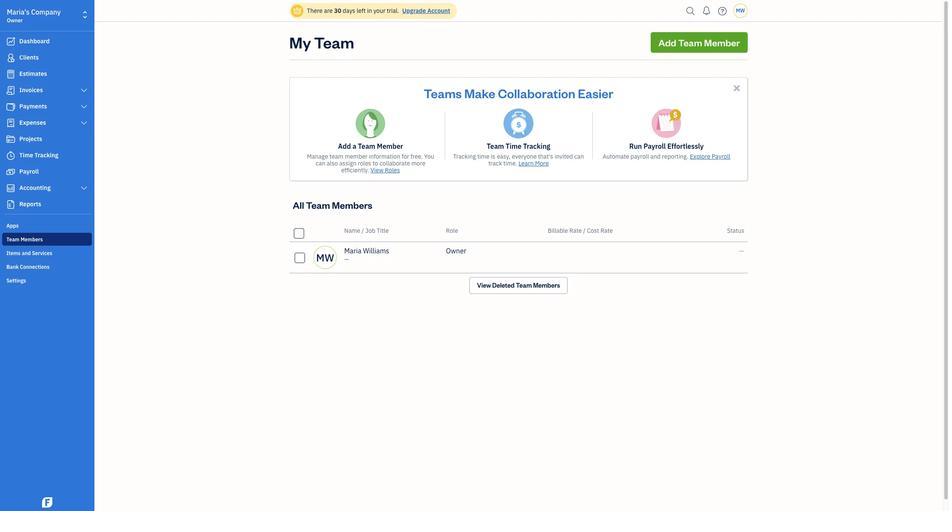 Task type: vqa. For each thing, say whether or not it's contained in the screenshot.
DATE
no



Task type: locate. For each thing, give the bounding box(es) containing it.
upgrade account link
[[401, 7, 450, 15]]

maria williams —
[[344, 247, 389, 264]]

project image
[[6, 135, 16, 144]]

add for add team member
[[659, 36, 677, 49]]

0 horizontal spatial view
[[371, 167, 384, 174]]

everyone
[[512, 153, 537, 161]]

add for add a team member
[[338, 142, 351, 151]]

projects link
[[2, 132, 92, 147]]

0 horizontal spatial and
[[22, 250, 31, 257]]

invited
[[555, 153, 573, 161]]

and right items
[[22, 250, 31, 257]]

members
[[332, 199, 372, 211], [21, 237, 43, 243], [533, 282, 560, 290]]

my team
[[289, 32, 354, 52]]

settings
[[6, 278, 26, 284]]

can inside manage team member information for free. you can also assign roles to collaborate more efficiently.
[[316, 160, 325, 167]]

1 vertical spatial members
[[21, 237, 43, 243]]

0 horizontal spatial payroll
[[19, 168, 39, 176]]

tracking time is easy, everyone that's invited can track time.
[[453, 153, 584, 167]]

mw button
[[733, 3, 748, 18]]

1 vertical spatial view
[[477, 282, 491, 290]]

there are 30 days left in your trial. upgrade account
[[307, 7, 450, 15]]

go to help image
[[716, 5, 730, 17]]

1 chevron large down image from the top
[[80, 103, 88, 110]]

payroll
[[644, 142, 666, 151], [712, 153, 731, 161], [19, 168, 39, 176]]

0 vertical spatial view
[[371, 167, 384, 174]]

1 horizontal spatial —
[[739, 247, 745, 255]]

effortlessly
[[668, 142, 704, 151]]

and right payroll
[[651, 153, 661, 161]]

add team member
[[659, 36, 740, 49]]

view for view deleted team members
[[477, 282, 491, 290]]

view
[[371, 167, 384, 174], [477, 282, 491, 290]]

3 chevron large down image from the top
[[80, 185, 88, 192]]

time up the easy,
[[506, 142, 522, 151]]

owner
[[7, 17, 23, 24], [446, 247, 466, 255]]

0 horizontal spatial members
[[21, 237, 43, 243]]

1 horizontal spatial tracking
[[453, 153, 476, 161]]

reporting.
[[662, 153, 689, 161]]

1 horizontal spatial payroll
[[644, 142, 666, 151]]

1 vertical spatial add
[[338, 142, 351, 151]]

for
[[402, 153, 409, 161]]

payroll up payroll
[[644, 142, 666, 151]]

view left deleted
[[477, 282, 491, 290]]

items and services
[[6, 250, 52, 257]]

0 horizontal spatial owner
[[7, 17, 23, 24]]

can left also at the top of page
[[316, 160, 325, 167]]

accounting link
[[2, 181, 92, 196]]

all team members
[[293, 199, 372, 211]]

0 horizontal spatial can
[[316, 160, 325, 167]]

name
[[344, 227, 360, 235]]

teams
[[424, 85, 462, 101]]

can
[[574, 153, 584, 161], [316, 160, 325, 167]]

1 horizontal spatial can
[[574, 153, 584, 161]]

1 horizontal spatial rate
[[601, 227, 613, 235]]

tracking up that's
[[523, 142, 550, 151]]

clients link
[[2, 50, 92, 66]]

0 vertical spatial owner
[[7, 17, 23, 24]]

1 vertical spatial owner
[[446, 247, 466, 255]]

member inside button
[[704, 36, 740, 49]]

chevron large down image for accounting
[[80, 185, 88, 192]]

add
[[659, 36, 677, 49], [338, 142, 351, 151]]

time tracking link
[[2, 148, 92, 164]]

0 vertical spatial payroll
[[644, 142, 666, 151]]

apps link
[[2, 219, 92, 232]]

and
[[651, 153, 661, 161], [22, 250, 31, 257]]

chevron large down image
[[80, 103, 88, 110], [80, 120, 88, 127], [80, 185, 88, 192]]

1 horizontal spatial /
[[583, 227, 586, 235]]

— down the maria
[[344, 256, 349, 264]]

add inside button
[[659, 36, 677, 49]]

/ left job
[[362, 227, 364, 235]]

is
[[491, 153, 496, 161]]

billable rate / cost rate
[[548, 227, 613, 235]]

mw left the maria
[[316, 251, 334, 265]]

rate
[[570, 227, 582, 235], [601, 227, 613, 235]]

chevron large down image for expenses
[[80, 120, 88, 127]]

time
[[506, 142, 522, 151], [19, 152, 33, 159]]

tracking
[[523, 142, 550, 151], [35, 152, 58, 159], [453, 153, 476, 161]]

team up is
[[487, 142, 504, 151]]

1 vertical spatial chevron large down image
[[80, 120, 88, 127]]

2 vertical spatial members
[[533, 282, 560, 290]]

dashboard link
[[2, 34, 92, 49]]

view inside view deleted team members "link"
[[477, 282, 491, 290]]

and inside main element
[[22, 250, 31, 257]]

0 vertical spatial and
[[651, 153, 661, 161]]

tracking left 'time'
[[453, 153, 476, 161]]

can for team time tracking
[[574, 153, 584, 161]]

0 horizontal spatial add
[[338, 142, 351, 151]]

1 horizontal spatial member
[[704, 36, 740, 49]]

projects
[[19, 135, 42, 143]]

assign
[[339, 160, 357, 167]]

team down apps
[[6, 237, 19, 243]]

automate
[[603, 153, 629, 161]]

chevron large down image inside payments link
[[80, 103, 88, 110]]

there
[[307, 7, 323, 15]]

1 horizontal spatial and
[[651, 153, 661, 161]]

collaboration
[[498, 85, 576, 101]]

/ left "cost"
[[583, 227, 586, 235]]

0 vertical spatial member
[[704, 36, 740, 49]]

owner down maria's
[[7, 17, 23, 24]]

payroll right explore
[[712, 153, 731, 161]]

can inside the tracking time is easy, everyone that's invited can track time.
[[574, 153, 584, 161]]

and inside "run payroll effortlessly automate payroll and reporting. explore payroll"
[[651, 153, 661, 161]]

add a team member
[[338, 142, 403, 151]]

bank connections
[[6, 264, 50, 271]]

view deleted team members
[[477, 282, 560, 290]]

close image
[[732, 83, 742, 93]]

team down search icon
[[678, 36, 702, 49]]

roles
[[385, 167, 400, 174]]

payment image
[[6, 103, 16, 111]]

payroll
[[631, 153, 649, 161]]

that's
[[538, 153, 553, 161]]

0 horizontal spatial /
[[362, 227, 364, 235]]

role
[[446, 227, 458, 235]]

manage
[[307, 153, 328, 161]]

chevron large down image for payments
[[80, 103, 88, 110]]

dashboard
[[19, 37, 50, 45]]

status
[[727, 227, 745, 235]]

mw inside dropdown button
[[736, 7, 745, 14]]

team down 30
[[314, 32, 354, 52]]

explore
[[690, 153, 711, 161]]

2 horizontal spatial tracking
[[523, 142, 550, 151]]

1 vertical spatial time
[[19, 152, 33, 159]]

0 horizontal spatial mw
[[316, 251, 334, 265]]

1 horizontal spatial mw
[[736, 7, 745, 14]]

0 horizontal spatial member
[[377, 142, 403, 151]]

1 vertical spatial —
[[344, 256, 349, 264]]

1 horizontal spatial owner
[[446, 247, 466, 255]]

0 vertical spatial add
[[659, 36, 677, 49]]

rate right "cost"
[[601, 227, 613, 235]]

members inside 'team members' link
[[21, 237, 43, 243]]

team inside "link"
[[516, 282, 532, 290]]

time.
[[504, 160, 517, 167]]

member up information
[[377, 142, 403, 151]]

0 horizontal spatial rate
[[570, 227, 582, 235]]

0 vertical spatial —
[[739, 247, 745, 255]]

owner down the role
[[446, 247, 466, 255]]

team right deleted
[[516, 282, 532, 290]]

/
[[362, 227, 364, 235], [583, 227, 586, 235]]

team time tracking
[[487, 142, 550, 151]]

tracking down projects link
[[35, 152, 58, 159]]

1 horizontal spatial add
[[659, 36, 677, 49]]

1 vertical spatial and
[[22, 250, 31, 257]]

mw right 'go to help' image
[[736, 7, 745, 14]]

expenses
[[19, 119, 46, 127]]

1 horizontal spatial view
[[477, 282, 491, 290]]

view left roles
[[371, 167, 384, 174]]

items
[[6, 250, 21, 257]]

0 vertical spatial mw
[[736, 7, 745, 14]]

2 vertical spatial chevron large down image
[[80, 185, 88, 192]]

0 horizontal spatial tracking
[[35, 152, 58, 159]]

account
[[427, 7, 450, 15]]

0 horizontal spatial —
[[344, 256, 349, 264]]

1 vertical spatial payroll
[[712, 153, 731, 161]]

0 horizontal spatial time
[[19, 152, 33, 159]]

time tracking
[[19, 152, 58, 159]]

1 horizontal spatial time
[[506, 142, 522, 151]]

view roles
[[371, 167, 400, 174]]

accounting
[[19, 184, 51, 192]]

team right a
[[358, 142, 375, 151]]

1 vertical spatial member
[[377, 142, 403, 151]]

name / job title
[[344, 227, 389, 235]]

0 vertical spatial chevron large down image
[[80, 103, 88, 110]]

can right the invited
[[574, 153, 584, 161]]

apps
[[6, 223, 19, 229]]

maria's company owner
[[7, 8, 61, 24]]

time right timer "icon"
[[19, 152, 33, 159]]

member down 'go to help' image
[[704, 36, 740, 49]]

rate left "cost"
[[570, 227, 582, 235]]

freshbooks image
[[40, 498, 54, 508]]

all
[[293, 199, 304, 211]]

manage team member information for free. you can also assign roles to collaborate more efficiently.
[[307, 153, 434, 174]]

0 vertical spatial members
[[332, 199, 372, 211]]

member
[[704, 36, 740, 49], [377, 142, 403, 151]]

2 chevron large down image from the top
[[80, 120, 88, 127]]

2 vertical spatial payroll
[[19, 168, 39, 176]]

title
[[377, 227, 389, 235]]

payroll up accounting
[[19, 168, 39, 176]]

cost
[[587, 227, 599, 235]]

run payroll effortlessly image
[[652, 109, 682, 139]]

money image
[[6, 168, 16, 176]]

2 horizontal spatial members
[[533, 282, 560, 290]]

— down status
[[739, 247, 745, 255]]

bank
[[6, 264, 19, 271]]

2 horizontal spatial payroll
[[712, 153, 731, 161]]

company
[[31, 8, 61, 16]]



Task type: describe. For each thing, give the bounding box(es) containing it.
team members
[[6, 237, 43, 243]]

are
[[324, 7, 333, 15]]

information
[[369, 153, 400, 161]]

1 rate from the left
[[570, 227, 582, 235]]

invoices
[[19, 86, 43, 94]]

invoices link
[[2, 83, 92, 98]]

services
[[32, 250, 52, 257]]

view for view roles
[[371, 167, 384, 174]]

to
[[373, 160, 378, 167]]

notifications image
[[700, 2, 714, 19]]

settings link
[[2, 274, 92, 287]]

expense image
[[6, 119, 16, 128]]

team inside main element
[[6, 237, 19, 243]]

client image
[[6, 54, 16, 62]]

items and services link
[[2, 247, 92, 260]]

time inside "time tracking" link
[[19, 152, 33, 159]]

expenses link
[[2, 116, 92, 131]]

payroll link
[[2, 164, 92, 180]]

easy,
[[497, 153, 511, 161]]

team time tracking image
[[504, 109, 534, 139]]

your
[[374, 7, 385, 15]]

maria's
[[7, 8, 29, 16]]

2 / from the left
[[583, 227, 586, 235]]

owner inside maria's company owner
[[7, 17, 23, 24]]

maria
[[344, 247, 362, 255]]

run payroll effortlessly automate payroll and reporting. explore payroll
[[603, 142, 731, 161]]

estimates
[[19, 70, 47, 78]]

— inside maria williams —
[[344, 256, 349, 264]]

team
[[330, 153, 343, 161]]

also
[[327, 160, 338, 167]]

dashboard image
[[6, 37, 16, 46]]

add a team member image
[[356, 109, 386, 139]]

make
[[464, 85, 496, 101]]

0 vertical spatial time
[[506, 142, 522, 151]]

invoice image
[[6, 86, 16, 95]]

search image
[[684, 5, 698, 17]]

teams make collaboration easier
[[424, 85, 614, 101]]

members inside view deleted team members "link"
[[533, 282, 560, 290]]

my
[[289, 32, 311, 52]]

job
[[366, 227, 375, 235]]

williams
[[363, 247, 389, 255]]

learn
[[519, 160, 534, 167]]

learn more
[[519, 160, 549, 167]]

main element
[[0, 0, 116, 512]]

1 / from the left
[[362, 227, 364, 235]]

bank connections link
[[2, 261, 92, 274]]

payments link
[[2, 99, 92, 115]]

member
[[345, 153, 368, 161]]

in
[[367, 7, 372, 15]]

days
[[343, 7, 355, 15]]

a
[[353, 142, 356, 151]]

estimate image
[[6, 70, 16, 79]]

payroll inside "link"
[[19, 168, 39, 176]]

chevron large down image
[[80, 87, 88, 94]]

tracking inside main element
[[35, 152, 58, 159]]

easier
[[578, 85, 614, 101]]

chart image
[[6, 184, 16, 193]]

payments
[[19, 103, 47, 110]]

view deleted team members link
[[469, 277, 568, 295]]

efficiently.
[[341, 167, 369, 174]]

1 horizontal spatial members
[[332, 199, 372, 211]]

tracking inside the tracking time is easy, everyone that's invited can track time.
[[453, 153, 476, 161]]

roles
[[358, 160, 371, 167]]

add team member button
[[651, 32, 748, 53]]

report image
[[6, 201, 16, 209]]

estimates link
[[2, 67, 92, 82]]

collaborate
[[380, 160, 410, 167]]

you
[[424, 153, 434, 161]]

team members link
[[2, 233, 92, 246]]

deleted
[[492, 282, 515, 290]]

can for add a team member
[[316, 160, 325, 167]]

team right 'all'
[[306, 199, 330, 211]]

clients
[[19, 54, 39, 61]]

upgrade
[[402, 7, 426, 15]]

reports
[[19, 201, 41, 208]]

1 vertical spatial mw
[[316, 251, 334, 265]]

time
[[478, 153, 490, 161]]

more
[[535, 160, 549, 167]]

run
[[629, 142, 642, 151]]

reports link
[[2, 197, 92, 213]]

trial.
[[387, 7, 399, 15]]

team inside button
[[678, 36, 702, 49]]

billable
[[548, 227, 568, 235]]

timer image
[[6, 152, 16, 160]]

track
[[488, 160, 502, 167]]

crown image
[[293, 6, 302, 15]]

left
[[357, 7, 366, 15]]

connections
[[20, 264, 50, 271]]

2 rate from the left
[[601, 227, 613, 235]]

more
[[412, 160, 426, 167]]



